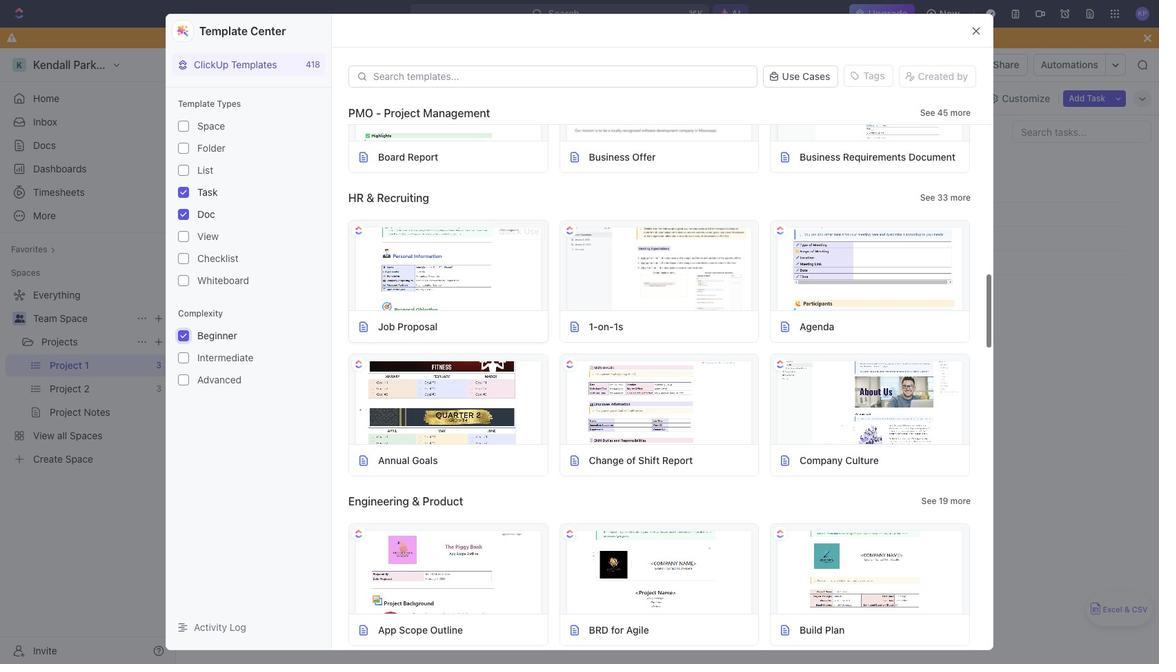 Task type: describe. For each thing, give the bounding box(es) containing it.
⌘k
[[689, 8, 704, 19]]

folder
[[197, 142, 226, 154]]

doc template image for annual goals
[[357, 450, 370, 463]]

Checklist checkbox
[[178, 253, 189, 264]]

inbox link
[[6, 111, 170, 133]]

dashboards
[[33, 163, 87, 175]]

team inside tree
[[33, 313, 57, 324]]

proposal
[[398, 316, 438, 328]]

timesheets
[[33, 186, 85, 198]]

favorites
[[11, 244, 47, 255]]

by
[[957, 70, 968, 82]]

business for business requirements document
[[800, 147, 841, 158]]

418
[[306, 59, 320, 70]]

doc template element for business requirements document
[[779, 147, 791, 159]]

doc template element for 1-on-1s
[[568, 316, 581, 329]]

task for the middle add task button
[[331, 164, 349, 174]]

doc template image for agenda
[[779, 316, 791, 329]]

for
[[611, 620, 624, 632]]

template center
[[199, 25, 286, 37]]

add task for add task button to the right
[[1069, 93, 1105, 103]]

doc template image for brd for agile
[[568, 620, 581, 632]]

favorites button
[[6, 241, 61, 258]]

pmo - project management
[[348, 107, 490, 119]]

board report
[[378, 147, 438, 158]]

doc template element for brd for agile
[[568, 620, 581, 632]]

2 horizontal spatial add task button
[[1063, 90, 1111, 107]]

home
[[33, 92, 60, 104]]

1 vertical spatial space
[[197, 120, 225, 132]]

see 19 more button
[[916, 489, 976, 506]]

management
[[423, 107, 490, 119]]

docs link
[[6, 135, 170, 157]]

doc template element for build plan
[[779, 620, 791, 632]]

projects inside tree
[[41, 336, 78, 348]]

add for add task button to the right
[[1069, 93, 1085, 103]]

templates
[[231, 59, 277, 70]]

2 horizontal spatial space
[[228, 59, 256, 70]]

more for hr & recruiting
[[950, 188, 971, 199]]

quick
[[499, 222, 522, 233]]

new
[[939, 8, 960, 19]]

customize button
[[984, 89, 1054, 108]]

upgrade
[[868, 8, 908, 19]]

csv
[[1132, 605, 1148, 614]]

activity log button
[[172, 616, 326, 639]]

use inside dropdown button
[[782, 70, 800, 82]]

annual
[[378, 450, 410, 462]]

quick use
[[499, 222, 539, 233]]

doc template element for company culture
[[779, 450, 791, 463]]

hr & recruiting
[[348, 188, 429, 200]]

see 33 more button
[[915, 186, 976, 202]]

doc template image for business requirements document
[[779, 147, 791, 159]]

1-
[[589, 316, 598, 328]]

center
[[250, 25, 286, 37]]

& for product
[[412, 491, 420, 504]]

see 19 more
[[922, 492, 971, 502]]

see for engineering & product
[[922, 492, 937, 502]]

Search templates... text field
[[373, 71, 749, 82]]

timesheets link
[[6, 181, 170, 204]]

inbox
[[33, 116, 57, 128]]

doc template image for app scope outline
[[357, 620, 370, 632]]

offer
[[632, 147, 656, 158]]

doc template image for change of shift report
[[568, 450, 581, 463]]

space inside tree
[[60, 313, 88, 324]]

automations
[[1041, 59, 1098, 70]]

template types
[[178, 99, 241, 109]]

1s
[[614, 316, 623, 328]]

clickup templates
[[194, 59, 277, 70]]

-
[[376, 107, 381, 119]]

app scope outline
[[378, 620, 463, 632]]

33
[[938, 188, 948, 199]]

excel
[[1103, 605, 1122, 614]]

new button
[[920, 3, 968, 25]]

1
[[385, 59, 390, 70]]

use cases
[[782, 70, 830, 82]]

annual goals
[[378, 450, 438, 462]]

projects link inside tree
[[41, 331, 131, 353]]

business for business offer
[[589, 147, 630, 158]]

advanced
[[197, 374, 242, 386]]

company
[[800, 450, 843, 462]]

dashboards link
[[6, 158, 170, 180]]

activity
[[194, 622, 227, 633]]

recruiting
[[377, 188, 429, 200]]

see 33 more
[[920, 188, 971, 199]]

add task for the left add task button
[[248, 281, 288, 293]]

project 1 link
[[333, 57, 393, 73]]

doc template element for change of shift report
[[568, 450, 581, 463]]

0 horizontal spatial report
[[408, 147, 438, 158]]

created by button
[[899, 66, 976, 88]]

View checkbox
[[178, 231, 189, 242]]

view
[[197, 230, 219, 242]]

0 vertical spatial team
[[201, 59, 225, 70]]

checklist
[[197, 253, 239, 264]]

share
[[993, 59, 1020, 70]]

app
[[378, 620, 397, 632]]

1 horizontal spatial add task button
[[296, 161, 354, 177]]

job
[[378, 316, 395, 328]]

add task for the middle add task button
[[312, 164, 349, 174]]

share button
[[985, 54, 1028, 76]]

Beginner checkbox
[[178, 331, 189, 342]]

see 45 more
[[920, 108, 971, 118]]

more for pmo - project management
[[950, 108, 971, 118]]

doc template element for business offer
[[568, 147, 581, 159]]

team space inside tree
[[33, 313, 88, 324]]

1 horizontal spatial projects
[[285, 59, 321, 70]]

Folder checkbox
[[178, 143, 189, 154]]

quick use button
[[493, 219, 545, 236]]

calendar link
[[297, 89, 340, 108]]

culture
[[845, 450, 879, 462]]

19
[[939, 492, 948, 502]]

user group image inside tree
[[14, 315, 24, 323]]

1 horizontal spatial team space link
[[184, 57, 259, 73]]

1 horizontal spatial team space
[[201, 59, 256, 70]]

agile
[[626, 620, 649, 632]]

see for hr & recruiting
[[920, 188, 935, 199]]



Task type: locate. For each thing, give the bounding box(es) containing it.
doc template image for build plan
[[779, 620, 791, 632]]

1 horizontal spatial business
[[800, 147, 841, 158]]

calendar
[[299, 92, 340, 104]]

1 more from the top
[[950, 108, 971, 118]]

2 vertical spatial add task
[[248, 281, 288, 293]]

business left requirements at top right
[[800, 147, 841, 158]]

0 vertical spatial projects link
[[268, 57, 325, 73]]

hr
[[348, 188, 364, 200]]

automations button
[[1034, 55, 1105, 75]]

1 horizontal spatial add task
[[312, 164, 349, 174]]

0 vertical spatial projects
[[285, 59, 321, 70]]

3 more from the top
[[950, 492, 971, 502]]

intermediate
[[197, 352, 254, 364]]

doc template element
[[357, 147, 370, 159], [568, 147, 581, 159], [779, 147, 791, 159], [357, 316, 370, 329], [568, 316, 581, 329], [779, 316, 791, 329], [357, 450, 370, 463], [568, 450, 581, 463], [779, 450, 791, 463], [357, 620, 370, 632], [568, 620, 581, 632], [779, 620, 791, 632]]

task for add task button to the right
[[1087, 93, 1105, 103]]

1 vertical spatial team space
[[33, 313, 88, 324]]

build
[[800, 620, 823, 632]]

assignees button
[[566, 124, 630, 140]]

/ down center
[[262, 59, 265, 70]]

tags button
[[844, 65, 893, 88]]

board down -
[[378, 147, 405, 158]]

1 vertical spatial add
[[312, 164, 328, 174]]

doc template image left 1-
[[568, 316, 581, 329]]

docs
[[33, 139, 56, 151]]

business
[[589, 147, 630, 158], [800, 147, 841, 158]]

0 vertical spatial see
[[920, 108, 935, 118]]

on-
[[598, 316, 614, 328]]

tags
[[863, 70, 885, 81]]

user group image down spaces at the left
[[14, 315, 24, 323]]

board down the clickup
[[205, 92, 232, 104]]

see left '33'
[[920, 188, 935, 199]]

user group image up template types
[[189, 61, 197, 68]]

add task
[[1069, 93, 1105, 103], [312, 164, 349, 174], [248, 281, 288, 293]]

1 vertical spatial report
[[662, 450, 693, 462]]

1 vertical spatial project
[[384, 107, 420, 119]]

Task checkbox
[[178, 187, 189, 198]]

Space checkbox
[[178, 121, 189, 132]]

0 vertical spatial board
[[205, 92, 232, 104]]

doc template element for agenda
[[779, 316, 791, 329]]

45
[[937, 108, 948, 118]]

1 vertical spatial user group image
[[14, 315, 24, 323]]

2 vertical spatial &
[[1124, 605, 1130, 614]]

0 horizontal spatial project
[[350, 59, 383, 70]]

template for template types
[[178, 99, 215, 109]]

task
[[1087, 93, 1105, 103], [331, 164, 349, 174], [197, 186, 218, 198], [268, 281, 288, 293]]

doc template element for annual goals
[[357, 450, 370, 463]]

add for the left add task button
[[248, 281, 265, 293]]

excel & csv link
[[1087, 592, 1152, 626]]

plan
[[825, 620, 845, 632]]

2 / from the left
[[327, 59, 330, 70]]

1 vertical spatial team
[[33, 313, 57, 324]]

0 vertical spatial user group image
[[189, 61, 197, 68]]

use left the cases
[[782, 70, 800, 82]]

doc template image left brd in the right bottom of the page
[[568, 620, 581, 632]]

search...
[[549, 8, 588, 19]]

1 vertical spatial use
[[524, 222, 539, 233]]

& left csv on the right of page
[[1124, 605, 1130, 614]]

0 horizontal spatial team space
[[33, 313, 88, 324]]

1-on-1s
[[589, 316, 623, 328]]

0 horizontal spatial add task button
[[241, 279, 294, 296]]

home link
[[6, 88, 170, 110]]

Search tasks... text field
[[1013, 121, 1151, 142]]

0 horizontal spatial team
[[33, 313, 57, 324]]

1 vertical spatial board
[[378, 147, 405, 158]]

project right -
[[384, 107, 420, 119]]

customize
[[1002, 92, 1050, 104]]

0 vertical spatial project
[[350, 59, 383, 70]]

upgrade link
[[849, 4, 915, 23]]

1 business from the left
[[589, 147, 630, 158]]

2 vertical spatial space
[[60, 313, 88, 324]]

1 horizontal spatial &
[[412, 491, 420, 504]]

doc template image for job proposal
[[357, 316, 370, 329]]

invite
[[33, 645, 57, 656]]

change
[[589, 450, 624, 462]]

Intermediate checkbox
[[178, 353, 189, 364]]

created by button
[[899, 66, 976, 88]]

see left 19
[[922, 492, 937, 502]]

business down assignees
[[589, 147, 630, 158]]

0 vertical spatial team space
[[201, 59, 256, 70]]

1 horizontal spatial add
[[312, 164, 328, 174]]

0 horizontal spatial space
[[60, 313, 88, 324]]

board for board report
[[378, 147, 405, 158]]

1 horizontal spatial projects link
[[268, 57, 325, 73]]

template
[[199, 25, 248, 37], [178, 99, 215, 109]]

more right '33'
[[950, 188, 971, 199]]

doc template image for 1-on-1s
[[568, 316, 581, 329]]

project left 1
[[350, 59, 383, 70]]

job proposal
[[378, 316, 438, 328]]

1 vertical spatial add task button
[[296, 161, 354, 177]]

2 more from the top
[[950, 188, 971, 199]]

0 horizontal spatial /
[[262, 59, 265, 70]]

0 horizontal spatial user group image
[[14, 315, 24, 323]]

team
[[201, 59, 225, 70], [33, 313, 57, 324]]

0 vertical spatial &
[[367, 188, 374, 200]]

task up search tasks... text field
[[1087, 93, 1105, 103]]

team space down spaces at the left
[[33, 313, 88, 324]]

doc template image down assignees button
[[568, 147, 581, 159]]

2 horizontal spatial &
[[1124, 605, 1130, 614]]

project 1
[[350, 59, 390, 70]]

change of shift report
[[589, 450, 693, 462]]

team space up board link
[[201, 59, 256, 70]]

task right whiteboard
[[268, 281, 288, 293]]

team down spaces at the left
[[33, 313, 57, 324]]

1 vertical spatial &
[[412, 491, 420, 504]]

Doc checkbox
[[178, 209, 189, 220]]

doc template image for business offer
[[568, 147, 581, 159]]

0 horizontal spatial use
[[524, 222, 539, 233]]

0 horizontal spatial team space link
[[33, 308, 131, 330]]

doc template image for company culture
[[779, 450, 791, 463]]

add for the middle add task button
[[312, 164, 328, 174]]

1 horizontal spatial use
[[782, 70, 800, 82]]

Whiteboard checkbox
[[178, 275, 189, 286]]

2 horizontal spatial add task
[[1069, 93, 1105, 103]]

task up doc
[[197, 186, 218, 198]]

whiteboard
[[197, 275, 249, 286]]

pmo
[[348, 107, 373, 119]]

add task button
[[1063, 90, 1111, 107], [296, 161, 354, 177], [241, 279, 294, 296]]

board for board
[[205, 92, 232, 104]]

doc template image left change on the bottom of page
[[568, 450, 581, 463]]

2 vertical spatial see
[[922, 492, 937, 502]]

team up board link
[[201, 59, 225, 70]]

1 horizontal spatial report
[[662, 450, 693, 462]]

1 vertical spatial team space link
[[33, 308, 131, 330]]

0 horizontal spatial board
[[205, 92, 232, 104]]

activity log
[[194, 622, 246, 633]]

0 horizontal spatial add task
[[248, 281, 288, 293]]

2 vertical spatial more
[[950, 492, 971, 502]]

0 vertical spatial team space link
[[184, 57, 259, 73]]

beginner
[[197, 330, 237, 342]]

1 / from the left
[[262, 59, 265, 70]]

use right the quick
[[524, 222, 539, 233]]

template up clickup templates
[[199, 25, 248, 37]]

of
[[626, 450, 636, 462]]

engineering
[[348, 491, 409, 504]]

agenda
[[800, 316, 834, 328]]

List checkbox
[[178, 165, 189, 176]]

tree containing team space
[[6, 284, 170, 471]]

task for the left add task button
[[268, 281, 288, 293]]

0 horizontal spatial business
[[589, 147, 630, 158]]

see 45 more button
[[915, 105, 976, 121]]

task up hr
[[331, 164, 349, 174]]

tags button
[[844, 65, 893, 87]]

0 vertical spatial more
[[950, 108, 971, 118]]

1 horizontal spatial project
[[384, 107, 420, 119]]

1 vertical spatial add task
[[312, 164, 349, 174]]

& for recruiting
[[367, 188, 374, 200]]

created by
[[918, 70, 968, 82]]

list
[[197, 164, 213, 176]]

doc template image
[[357, 147, 370, 159], [779, 147, 791, 159], [357, 450, 370, 463], [357, 620, 370, 632]]

project inside the project 1 link
[[350, 59, 383, 70]]

0 vertical spatial add
[[1069, 93, 1085, 103]]

1 vertical spatial template
[[178, 99, 215, 109]]

& for csv
[[1124, 605, 1130, 614]]

report down pmo - project management
[[408, 147, 438, 158]]

2 vertical spatial add task button
[[241, 279, 294, 296]]

1 vertical spatial more
[[950, 188, 971, 199]]

assignees
[[583, 126, 624, 137]]

engineering & product
[[348, 491, 463, 504]]

company culture
[[800, 450, 879, 462]]

goals
[[412, 450, 438, 462]]

cases
[[802, 70, 830, 82]]

/ right 418
[[327, 59, 330, 70]]

doc template image left job
[[357, 316, 370, 329]]

doc template image left the company
[[779, 450, 791, 463]]

user group image
[[189, 61, 197, 68], [14, 315, 24, 323]]

business requirements document
[[800, 147, 956, 158]]

sidebar navigation
[[0, 48, 176, 664]]

0 vertical spatial report
[[408, 147, 438, 158]]

1 horizontal spatial team
[[201, 59, 225, 70]]

& left "product"
[[412, 491, 420, 504]]

1 horizontal spatial board
[[378, 147, 405, 158]]

outline
[[430, 620, 463, 632]]

/
[[262, 59, 265, 70], [327, 59, 330, 70]]

scope
[[399, 620, 428, 632]]

& inside excel & csv link
[[1124, 605, 1130, 614]]

tree inside sidebar navigation
[[6, 284, 170, 471]]

doc template image left build
[[779, 620, 791, 632]]

shift
[[638, 450, 660, 462]]

use cases button
[[763, 66, 839, 88]]

2 horizontal spatial add
[[1069, 93, 1085, 103]]

brd
[[589, 620, 609, 632]]

log
[[230, 622, 246, 633]]

build plan
[[800, 620, 845, 632]]

tree
[[6, 284, 170, 471]]

see for pmo - project management
[[920, 108, 935, 118]]

types
[[217, 99, 241, 109]]

2 vertical spatial add
[[248, 281, 265, 293]]

use cases button
[[763, 64, 839, 89]]

1 horizontal spatial /
[[327, 59, 330, 70]]

0 horizontal spatial projects
[[41, 336, 78, 348]]

& right hr
[[367, 188, 374, 200]]

0 horizontal spatial projects link
[[41, 331, 131, 353]]

complexity
[[178, 308, 223, 319]]

2 business from the left
[[800, 147, 841, 158]]

0 vertical spatial space
[[228, 59, 256, 70]]

1 vertical spatial see
[[920, 188, 935, 199]]

0 horizontal spatial add
[[248, 281, 265, 293]]

1 vertical spatial projects
[[41, 336, 78, 348]]

add
[[1069, 93, 1085, 103], [312, 164, 328, 174], [248, 281, 265, 293]]

Advanced checkbox
[[178, 375, 189, 386]]

report right shift
[[662, 450, 693, 462]]

see left 45
[[920, 108, 935, 118]]

more right 45
[[950, 108, 971, 118]]

template up space checkbox at the left of the page
[[178, 99, 215, 109]]

0 vertical spatial template
[[199, 25, 248, 37]]

1 horizontal spatial user group image
[[189, 61, 197, 68]]

more for engineering & product
[[950, 492, 971, 502]]

doc template image
[[568, 147, 581, 159], [357, 316, 370, 329], [568, 316, 581, 329], [779, 316, 791, 329], [568, 450, 581, 463], [779, 450, 791, 463], [568, 620, 581, 632], [779, 620, 791, 632]]

0 vertical spatial use
[[782, 70, 800, 82]]

0 horizontal spatial &
[[367, 188, 374, 200]]

requirements
[[843, 147, 906, 158]]

1 vertical spatial projects link
[[41, 331, 131, 353]]

0 vertical spatial add task
[[1069, 93, 1105, 103]]

doc template element for board report
[[357, 147, 370, 159]]

excel & csv
[[1103, 605, 1148, 614]]

1 horizontal spatial space
[[197, 120, 225, 132]]

doc template image for board report
[[357, 147, 370, 159]]

more right 19
[[950, 492, 971, 502]]

product
[[423, 491, 463, 504]]

doc template element for app scope outline
[[357, 620, 370, 632]]

created
[[918, 70, 954, 82]]

0 vertical spatial add task button
[[1063, 90, 1111, 107]]

template for template center
[[199, 25, 248, 37]]

board
[[205, 92, 232, 104], [378, 147, 405, 158]]

doc template image left agenda at the top right of the page
[[779, 316, 791, 329]]

doc template element for job proposal
[[357, 316, 370, 329]]



Task type: vqa. For each thing, say whether or not it's contained in the screenshot.
business time image
no



